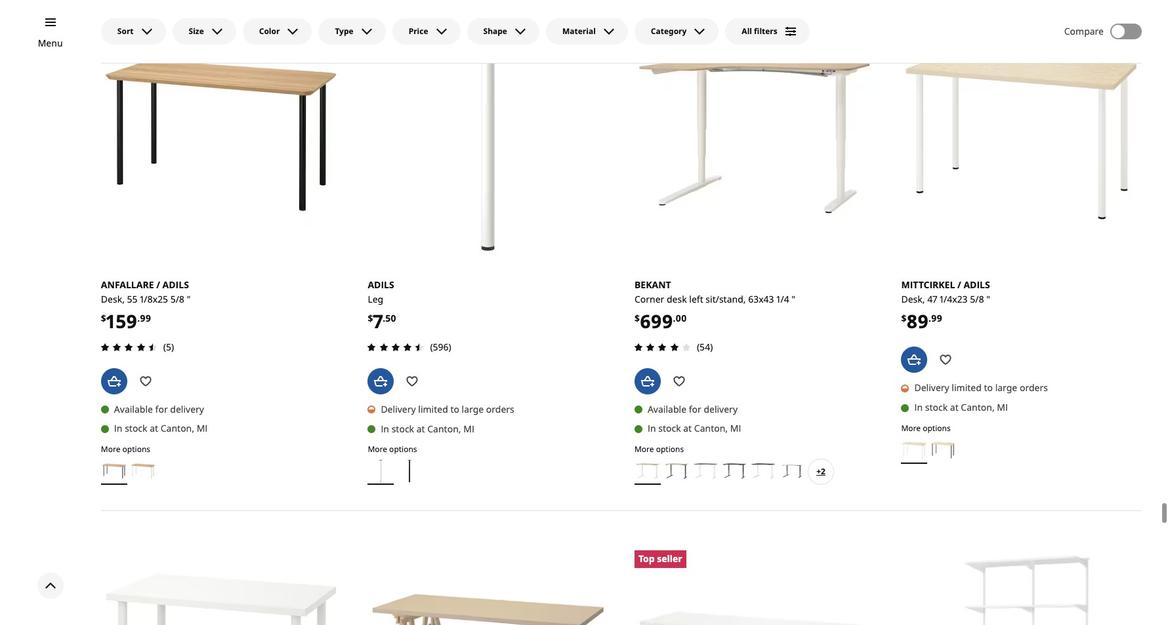 Task type: describe. For each thing, give the bounding box(es) containing it.
canton, for 699
[[694, 423, 728, 435]]

all
[[742, 26, 752, 37]]

" for 159
[[187, 293, 191, 306]]

sort button
[[101, 18, 166, 45]]

price button
[[392, 18, 460, 45]]

bekant corner desk left sit/stand, 63x43 1/4 " $ 699 . 00
[[634, 279, 795, 334]]

/ for 89
[[957, 279, 961, 291]]

" for 699
[[792, 293, 795, 306]]

more for 89
[[901, 423, 921, 435]]

corner
[[634, 293, 664, 306]]

+2 link
[[808, 460, 834, 486]]

anfallare
[[101, 279, 154, 291]]

adils leg $ 7 . 50
[[368, 279, 396, 334]]

mittcirkel / adils desk, 47 1/4x23 5/8 " $ 89 . 99
[[901, 279, 990, 334]]

stock for 699
[[658, 423, 681, 435]]

in for 89
[[914, 402, 923, 414]]

1/4x23
[[940, 293, 968, 306]]

compare
[[1064, 25, 1104, 37]]

$ for 89
[[901, 312, 906, 325]]

" for 89
[[986, 293, 990, 306]]

shape button
[[467, 18, 539, 45]]

1/8x25
[[140, 293, 168, 306]]

category button
[[634, 18, 719, 45]]

$ for 699
[[634, 312, 640, 325]]

47
[[927, 293, 937, 306]]

available for delivery for 699
[[648, 403, 738, 416]]

more for 699
[[634, 445, 654, 456]]

delivery limited to large orders for 7
[[381, 403, 514, 416]]

adils for 159
[[162, 279, 189, 291]]

anfallare / adils desk, 55 1/8x25 5/8 " $ 159 . 99
[[101, 279, 191, 334]]

desk
[[667, 293, 687, 306]]

delivery for 159
[[170, 403, 204, 416]]

to for 7
[[450, 403, 459, 416]]

price
[[409, 26, 428, 37]]

$ for 159
[[101, 312, 106, 325]]

color
[[259, 26, 280, 37]]

mittcirkel
[[901, 279, 955, 291]]

category
[[651, 26, 687, 37]]

available for delivery for 159
[[114, 403, 204, 416]]

type button
[[319, 18, 386, 45]]

delivery for 699
[[704, 403, 738, 416]]

. for 159
[[137, 312, 140, 325]]

shape
[[483, 26, 507, 37]]

leg
[[368, 293, 383, 306]]

all filters button
[[725, 18, 810, 45]]

review: 4 out of 5 stars. total reviews: 54 image
[[631, 340, 694, 355]]

all filters
[[742, 26, 777, 37]]

00
[[676, 312, 687, 325]]

at for 159
[[150, 423, 158, 435]]

limited for 7
[[418, 403, 448, 416]]

159
[[106, 309, 137, 334]]

699
[[640, 309, 673, 334]]

limited for 89
[[952, 382, 982, 395]]

material
[[562, 26, 596, 37]]

for for 699
[[689, 403, 701, 416]]

available for 159
[[114, 403, 153, 416]]

. for 699
[[673, 312, 676, 325]]

review: 4.6 out of 5 stars. total reviews: 5 image
[[97, 340, 161, 355]]

$ inside the adils leg $ 7 . 50
[[368, 312, 373, 325]]

size
[[189, 26, 204, 37]]

stock for 159
[[125, 423, 147, 435]]

5/8 for 89
[[970, 293, 984, 306]]



Task type: locate. For each thing, give the bounding box(es) containing it.
1 / from the left
[[156, 279, 160, 291]]

0 horizontal spatial adils
[[162, 279, 189, 291]]

2 available from the left
[[648, 403, 686, 416]]

0 horizontal spatial 5/8
[[170, 293, 184, 306]]

in stock at canton, mi for 159
[[114, 423, 208, 435]]

. for 89
[[929, 312, 931, 325]]

for down (54)
[[689, 403, 701, 416]]

seller
[[657, 553, 682, 566]]

. down desk
[[673, 312, 676, 325]]

$ down corner
[[634, 312, 640, 325]]

" right 1/4
[[792, 293, 795, 306]]

large
[[995, 382, 1017, 395], [462, 403, 484, 416]]

0 vertical spatial large
[[995, 382, 1017, 395]]

limited
[[952, 382, 982, 395], [418, 403, 448, 416]]

left
[[689, 293, 703, 306]]

orders
[[1020, 382, 1048, 395], [486, 403, 514, 416]]

at for 699
[[683, 423, 692, 435]]

. inside anfallare / adils desk, 55 1/8x25 5/8 " $ 159 . 99
[[137, 312, 140, 325]]

2 adils from the left
[[368, 279, 394, 291]]

desk, for 89
[[901, 293, 925, 306]]

2 " from the left
[[792, 293, 795, 306]]

more options for 699
[[634, 445, 684, 456]]

1 vertical spatial delivery limited to large orders
[[381, 403, 514, 416]]

. inside mittcirkel / adils desk, 47 1/4x23 5/8 " $ 89 . 99
[[929, 312, 931, 325]]

1 horizontal spatial delivery
[[914, 382, 949, 395]]

/
[[156, 279, 160, 291], [957, 279, 961, 291]]

top seller
[[638, 553, 682, 566]]

(5)
[[163, 341, 174, 353]]

2 99 from the left
[[931, 312, 942, 325]]

1 vertical spatial orders
[[486, 403, 514, 416]]

stock for 89
[[925, 402, 948, 414]]

stock
[[925, 402, 948, 414], [125, 423, 147, 435], [658, 423, 681, 435], [392, 423, 414, 435]]

(54)
[[697, 341, 713, 353]]

for for 159
[[155, 403, 168, 416]]

available for delivery down (54)
[[648, 403, 738, 416]]

0 vertical spatial limited
[[952, 382, 982, 395]]

large for 89
[[995, 382, 1017, 395]]

delivery limited to large orders
[[914, 382, 1048, 395], [381, 403, 514, 416]]

large for 7
[[462, 403, 484, 416]]

1 desk, from the left
[[101, 293, 125, 306]]

2 horizontal spatial adils
[[964, 279, 990, 291]]

7
[[373, 309, 383, 334]]

$ down mittcirkel
[[901, 312, 906, 325]]

0 vertical spatial orders
[[1020, 382, 1048, 395]]

50
[[385, 312, 396, 325]]

0 horizontal spatial "
[[187, 293, 191, 306]]

mi for 699
[[730, 423, 741, 435]]

more options
[[901, 423, 951, 435], [101, 445, 150, 456], [634, 445, 684, 456], [368, 445, 417, 456]]

adils up 1/4x23 on the right of the page
[[964, 279, 990, 291]]

2 desk, from the left
[[901, 293, 925, 306]]

available down review: 4.6 out of 5 stars. total reviews: 5 image
[[114, 403, 153, 416]]

$ inside mittcirkel / adils desk, 47 1/4x23 5/8 " $ 89 . 99
[[901, 312, 906, 325]]

more options for 89
[[901, 423, 951, 435]]

3 . from the left
[[383, 312, 385, 325]]

0 horizontal spatial delivery limited to large orders
[[381, 403, 514, 416]]

0 horizontal spatial available
[[114, 403, 153, 416]]

canton, for 159
[[161, 423, 194, 435]]

1/4
[[776, 293, 789, 306]]

1 horizontal spatial "
[[792, 293, 795, 306]]

1 $ from the left
[[101, 312, 106, 325]]

0 horizontal spatial delivery
[[170, 403, 204, 416]]

0 vertical spatial to
[[984, 382, 993, 395]]

1 for from the left
[[155, 403, 168, 416]]

5/8
[[170, 293, 184, 306], [970, 293, 984, 306]]

$
[[101, 312, 106, 325], [634, 312, 640, 325], [368, 312, 373, 325], [901, 312, 906, 325]]

0 horizontal spatial for
[[155, 403, 168, 416]]

color button
[[243, 18, 312, 45]]

menu
[[38, 37, 63, 49]]

available for 699
[[648, 403, 686, 416]]

1 horizontal spatial desk,
[[901, 293, 925, 306]]

0 horizontal spatial desk,
[[101, 293, 125, 306]]

at
[[950, 402, 959, 414], [150, 423, 158, 435], [683, 423, 692, 435], [416, 423, 425, 435]]

0 horizontal spatial to
[[450, 403, 459, 416]]

options
[[923, 423, 951, 435], [122, 445, 150, 456], [656, 445, 684, 456], [389, 445, 417, 456]]

55
[[127, 293, 138, 306]]

5/8 inside mittcirkel / adils desk, 47 1/4x23 5/8 " $ 89 . 99
[[970, 293, 984, 306]]

/ for 159
[[156, 279, 160, 291]]

" right 1/4x23 on the right of the page
[[986, 293, 990, 306]]

. inside the adils leg $ 7 . 50
[[383, 312, 385, 325]]

2 horizontal spatial "
[[986, 293, 990, 306]]

filters
[[754, 26, 777, 37]]

63x43
[[748, 293, 774, 306]]

1 horizontal spatial delivery
[[704, 403, 738, 416]]

options for 89
[[923, 423, 951, 435]]

3 adils from the left
[[964, 279, 990, 291]]

1 horizontal spatial delivery limited to large orders
[[914, 382, 1048, 395]]

type
[[335, 26, 353, 37]]

in for 699
[[648, 423, 656, 435]]

5/8 for 159
[[170, 293, 184, 306]]

99 inside mittcirkel / adils desk, 47 1/4x23 5/8 " $ 89 . 99
[[931, 312, 942, 325]]

available
[[114, 403, 153, 416], [648, 403, 686, 416]]

0 horizontal spatial large
[[462, 403, 484, 416]]

canton,
[[961, 402, 995, 414], [161, 423, 194, 435], [694, 423, 728, 435], [427, 423, 461, 435]]

delivery for 7
[[381, 403, 416, 416]]

adils for 89
[[964, 279, 990, 291]]

2 delivery from the left
[[704, 403, 738, 416]]

adils inside the adils leg $ 7 . 50
[[368, 279, 394, 291]]

desk, left 55
[[101, 293, 125, 306]]

0 vertical spatial delivery
[[914, 382, 949, 395]]

3 $ from the left
[[368, 312, 373, 325]]

delivery
[[170, 403, 204, 416], [704, 403, 738, 416]]

1 horizontal spatial available
[[648, 403, 686, 416]]

1 " from the left
[[187, 293, 191, 306]]

$ down leg at top left
[[368, 312, 373, 325]]

$ up review: 4.6 out of 5 stars. total reviews: 5 image
[[101, 312, 106, 325]]

delivery for 89
[[914, 382, 949, 395]]

1 vertical spatial limited
[[418, 403, 448, 416]]

1 horizontal spatial 99
[[931, 312, 942, 325]]

$ inside anfallare / adils desk, 55 1/8x25 5/8 " $ 159 . 99
[[101, 312, 106, 325]]

1 available for delivery from the left
[[114, 403, 204, 416]]

size button
[[172, 18, 236, 45]]

99 inside anfallare / adils desk, 55 1/8x25 5/8 " $ 159 . 99
[[140, 312, 151, 325]]

99 down 1/8x25
[[140, 312, 151, 325]]

1 vertical spatial large
[[462, 403, 484, 416]]

2 for from the left
[[689, 403, 701, 416]]

orders for 89
[[1020, 382, 1048, 395]]

desk, inside mittcirkel / adils desk, 47 1/4x23 5/8 " $ 89 . 99
[[901, 293, 925, 306]]

4 . from the left
[[929, 312, 931, 325]]

+2
[[816, 467, 825, 478]]

available for delivery
[[114, 403, 204, 416], [648, 403, 738, 416]]

1 horizontal spatial available for delivery
[[648, 403, 738, 416]]

0 horizontal spatial limited
[[418, 403, 448, 416]]

" inside mittcirkel / adils desk, 47 1/4x23 5/8 " $ 89 . 99
[[986, 293, 990, 306]]

for
[[155, 403, 168, 416], [689, 403, 701, 416]]

desk, left "47"
[[901, 293, 925, 306]]

0 horizontal spatial /
[[156, 279, 160, 291]]

options for 699
[[656, 445, 684, 456]]

in
[[914, 402, 923, 414], [114, 423, 122, 435], [648, 423, 656, 435], [381, 423, 389, 435]]

4 $ from the left
[[901, 312, 906, 325]]

delivery down (54)
[[704, 403, 738, 416]]

. down leg at top left
[[383, 312, 385, 325]]

more for 159
[[101, 445, 120, 456]]

1 horizontal spatial adils
[[368, 279, 394, 291]]

delivery down (5)
[[170, 403, 204, 416]]

at for 89
[[950, 402, 959, 414]]

99
[[140, 312, 151, 325], [931, 312, 942, 325]]

0 horizontal spatial delivery
[[381, 403, 416, 416]]

/ inside anfallare / adils desk, 55 1/8x25 5/8 " $ 159 . 99
[[156, 279, 160, 291]]

desk,
[[101, 293, 125, 306], [901, 293, 925, 306]]

orders for 7
[[486, 403, 514, 416]]

to for 89
[[984, 382, 993, 395]]

adils inside mittcirkel / adils desk, 47 1/4x23 5/8 " $ 89 . 99
[[964, 279, 990, 291]]

mi
[[997, 402, 1008, 414], [197, 423, 208, 435], [730, 423, 741, 435], [463, 423, 474, 435]]

review: 4.6 out of 5 stars. total reviews: 596 image
[[364, 340, 427, 355]]

0 horizontal spatial orders
[[486, 403, 514, 416]]

bekant
[[634, 279, 671, 291]]

options for 159
[[122, 445, 150, 456]]

available for delivery down (5)
[[114, 403, 204, 416]]

1 horizontal spatial limited
[[952, 382, 982, 395]]

1 horizontal spatial 5/8
[[970, 293, 984, 306]]

adils
[[162, 279, 189, 291], [368, 279, 394, 291], [964, 279, 990, 291]]

" inside anfallare / adils desk, 55 1/8x25 5/8 " $ 159 . 99
[[187, 293, 191, 306]]

1 adils from the left
[[162, 279, 189, 291]]

desk, for 159
[[101, 293, 125, 306]]

adils up leg at top left
[[368, 279, 394, 291]]

1 vertical spatial delivery
[[381, 403, 416, 416]]

(596)
[[430, 341, 451, 353]]

89
[[906, 309, 929, 334]]

in stock at canton, mi for 89
[[914, 402, 1008, 414]]

adils inside anfallare / adils desk, 55 1/8x25 5/8 " $ 159 . 99
[[162, 279, 189, 291]]

" right 1/8x25
[[187, 293, 191, 306]]

1 horizontal spatial large
[[995, 382, 1017, 395]]

material button
[[546, 18, 628, 45]]

delivery limited to large orders for 89
[[914, 382, 1048, 395]]

0 vertical spatial delivery limited to large orders
[[914, 382, 1048, 395]]

5/8 right 1/8x25
[[170, 293, 184, 306]]

. down "47"
[[929, 312, 931, 325]]

"
[[187, 293, 191, 306], [792, 293, 795, 306], [986, 293, 990, 306]]

1 5/8 from the left
[[170, 293, 184, 306]]

for down (5)
[[155, 403, 168, 416]]

in for 159
[[114, 423, 122, 435]]

1 delivery from the left
[[170, 403, 204, 416]]

99 for 159
[[140, 312, 151, 325]]

/ inside mittcirkel / adils desk, 47 1/4x23 5/8 " $ 89 . 99
[[957, 279, 961, 291]]

2 5/8 from the left
[[970, 293, 984, 306]]

99 for 89
[[931, 312, 942, 325]]

delivery
[[914, 382, 949, 395], [381, 403, 416, 416]]

1 horizontal spatial orders
[[1020, 382, 1048, 395]]

in stock at canton, mi for 699
[[648, 423, 741, 435]]

2 . from the left
[[673, 312, 676, 325]]

to
[[984, 382, 993, 395], [450, 403, 459, 416]]

0 horizontal spatial available for delivery
[[114, 403, 204, 416]]

1 99 from the left
[[140, 312, 151, 325]]

2 $ from the left
[[634, 312, 640, 325]]

1 horizontal spatial /
[[957, 279, 961, 291]]

. inside bekant corner desk left sit/stand, 63x43 1/4 " $ 699 . 00
[[673, 312, 676, 325]]

.
[[137, 312, 140, 325], [673, 312, 676, 325], [383, 312, 385, 325], [929, 312, 931, 325]]

menu button
[[38, 36, 63, 51]]

5/8 right 1/4x23 on the right of the page
[[970, 293, 984, 306]]

available down "review: 4 out of 5 stars. total reviews: 54" image
[[648, 403, 686, 416]]

more
[[901, 423, 921, 435], [101, 445, 120, 456], [634, 445, 654, 456], [368, 445, 387, 456]]

99 right 89
[[931, 312, 942, 325]]

canton, for 89
[[961, 402, 995, 414]]

/ up 1/4x23 on the right of the page
[[957, 279, 961, 291]]

top
[[638, 553, 655, 566]]

sit/stand,
[[706, 293, 746, 306]]

2 available for delivery from the left
[[648, 403, 738, 416]]

desk, inside anfallare / adils desk, 55 1/8x25 5/8 " $ 159 . 99
[[101, 293, 125, 306]]

mi for 159
[[197, 423, 208, 435]]

5/8 inside anfallare / adils desk, 55 1/8x25 5/8 " $ 159 . 99
[[170, 293, 184, 306]]

1 vertical spatial to
[[450, 403, 459, 416]]

. down 55
[[137, 312, 140, 325]]

1 available from the left
[[114, 403, 153, 416]]

in stock at canton, mi
[[914, 402, 1008, 414], [114, 423, 208, 435], [648, 423, 741, 435], [381, 423, 474, 435]]

/ up 1/8x25
[[156, 279, 160, 291]]

1 horizontal spatial to
[[984, 382, 993, 395]]

3 " from the left
[[986, 293, 990, 306]]

sort
[[117, 26, 134, 37]]

more options for 159
[[101, 445, 150, 456]]

1 horizontal spatial for
[[689, 403, 701, 416]]

2 / from the left
[[957, 279, 961, 291]]

0 horizontal spatial 99
[[140, 312, 151, 325]]

mi for 89
[[997, 402, 1008, 414]]

" inside bekant corner desk left sit/stand, 63x43 1/4 " $ 699 . 00
[[792, 293, 795, 306]]

$ inside bekant corner desk left sit/stand, 63x43 1/4 " $ 699 . 00
[[634, 312, 640, 325]]

1 . from the left
[[137, 312, 140, 325]]

adils up 1/8x25
[[162, 279, 189, 291]]



Task type: vqa. For each thing, say whether or not it's contained in the screenshot.
DELIVERY LIMITED TO LARGE ORDERS
yes



